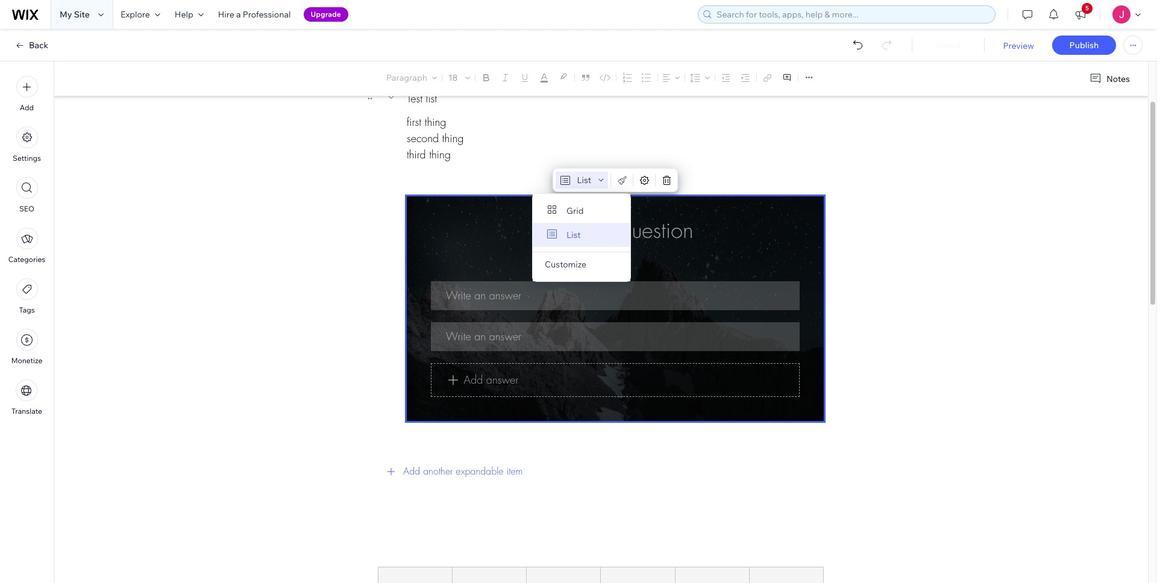 Task type: describe. For each thing, give the bounding box(es) containing it.
add answer button
[[431, 364, 800, 398]]

Ask your question text field
[[431, 218, 800, 270]]

add button
[[16, 76, 38, 112]]

0 vertical spatial thing
[[425, 115, 447, 129]]

grid
[[567, 206, 584, 216]]

upgrade
[[311, 10, 341, 19]]

professional
[[243, 9, 291, 20]]

settings button
[[13, 127, 41, 163]]

paragraph button
[[384, 69, 440, 86]]

help
[[175, 9, 193, 20]]

add another expandable item button
[[378, 458, 824, 487]]

upgrade button
[[304, 7, 348, 22]]

first
[[407, 115, 422, 129]]

my
[[60, 9, 72, 20]]

hire
[[218, 9, 234, 20]]

back button
[[14, 40, 48, 51]]

preview button
[[1004, 40, 1035, 51]]

preview
[[1004, 40, 1035, 51]]

add for add another expandable item
[[403, 466, 420, 478]]

add another expandable item
[[403, 466, 523, 478]]

list
[[426, 91, 437, 105]]

1 vertical spatial list
[[567, 230, 581, 241]]

add for add answer
[[464, 373, 483, 387]]

hire a professional
[[218, 9, 291, 20]]

list button
[[556, 172, 609, 189]]

1 vertical spatial thing
[[442, 131, 464, 145]]

categories button
[[8, 228, 45, 264]]

seo
[[19, 204, 34, 213]]

test
[[407, 91, 423, 105]]

back
[[29, 40, 48, 51]]

tags button
[[16, 279, 38, 315]]

Write an answer text field
[[431, 282, 800, 311]]

add for add
[[20, 103, 34, 112]]

5
[[1086, 4, 1090, 12]]

a
[[236, 9, 241, 20]]



Task type: vqa. For each thing, say whether or not it's contained in the screenshot.
the bottommost '2'
no



Task type: locate. For each thing, give the bounding box(es) containing it.
settings
[[13, 154, 41, 163]]

categories
[[8, 255, 45, 264]]

menu containing add
[[0, 69, 54, 423]]

list inside button
[[577, 175, 592, 186]]

translate button
[[11, 380, 42, 416]]

Search for tools, apps, help & more... field
[[713, 6, 992, 23]]

1 horizontal spatial add
[[403, 466, 420, 478]]

2 vertical spatial add
[[403, 466, 420, 478]]

list up the grid
[[577, 175, 592, 186]]

add up settings button
[[20, 103, 34, 112]]

hire a professional link
[[211, 0, 298, 29]]

paragraph
[[387, 72, 428, 83]]

0 horizontal spatial add
[[20, 103, 34, 112]]

1 vertical spatial add
[[464, 373, 483, 387]]

Write an answer text field
[[431, 323, 800, 352]]

second
[[407, 131, 439, 145]]

translate
[[11, 407, 42, 416]]

seo button
[[16, 177, 38, 213]]

another
[[423, 466, 453, 478]]

add
[[20, 103, 34, 112], [464, 373, 483, 387], [403, 466, 420, 478]]

answer
[[487, 373, 519, 387]]

list
[[577, 175, 592, 186], [567, 230, 581, 241]]

add inside 'button'
[[20, 103, 34, 112]]

third
[[407, 148, 426, 162]]

2 vertical spatial thing
[[429, 148, 451, 162]]

publish button
[[1053, 36, 1117, 55]]

notes button
[[1086, 71, 1134, 87]]

list down the grid
[[567, 230, 581, 241]]

tags
[[19, 306, 35, 315]]

0 vertical spatial add
[[20, 103, 34, 112]]

notes
[[1107, 73, 1131, 84]]

site
[[74, 9, 90, 20]]

add answer
[[464, 373, 519, 387]]

thing right third
[[429, 148, 451, 162]]

test list
[[407, 91, 437, 105]]

monetize button
[[11, 329, 42, 365]]

monetize
[[11, 356, 42, 365]]

thing up second
[[425, 115, 447, 129]]

first thing second thing third thing
[[407, 115, 464, 162]]

menu
[[0, 69, 54, 423]]

my site
[[60, 9, 90, 20]]

publish
[[1070, 40, 1100, 51]]

explore
[[121, 9, 150, 20]]

0 vertical spatial list
[[577, 175, 592, 186]]

add left answer
[[464, 373, 483, 387]]

5 button
[[1068, 0, 1094, 29]]

add left another on the bottom of the page
[[403, 466, 420, 478]]

2 horizontal spatial add
[[464, 373, 483, 387]]

help button
[[168, 0, 211, 29]]

item
[[507, 466, 523, 478]]

customize
[[545, 259, 587, 270]]

thing right second
[[442, 131, 464, 145]]

thing
[[425, 115, 447, 129], [442, 131, 464, 145], [429, 148, 451, 162]]

expandable
[[456, 466, 504, 478]]



